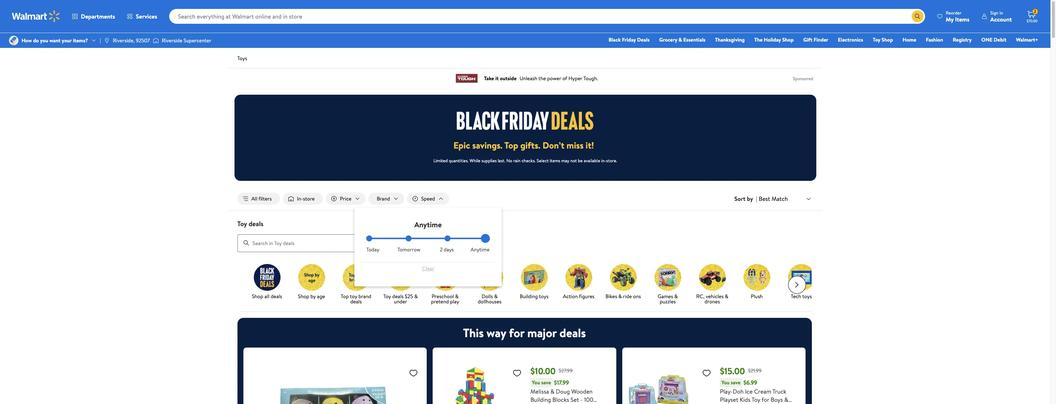 Task type: vqa. For each thing, say whether or not it's contained in the screenshot.
Black Friday Deals link
yes



Task type: describe. For each thing, give the bounding box(es) containing it.
all
[[265, 292, 270, 300]]

$10.00 $27.99
[[531, 365, 573, 377]]

0 horizontal spatial |
[[100, 37, 101, 44]]

& inside games & puzzles
[[675, 292, 678, 300]]

my
[[947, 15, 954, 23]]

girls
[[720, 404, 732, 404]]

2 $70.00
[[1028, 8, 1038, 23]]

0 vertical spatial building
[[520, 292, 538, 300]]

sort and filter section element
[[229, 187, 823, 211]]

action figures
[[563, 292, 595, 300]]

radio-controlled, vehicles and drones image
[[699, 264, 726, 291]]

in-
[[602, 157, 607, 164]]

shop by age link
[[292, 264, 331, 300]]

gifts.
[[521, 139, 541, 152]]

sign in to add to favorites list, play-doh ice cream truck playset kids toy for boys & girls ages 3+, includes 20 tools and 5 colors image
[[703, 368, 712, 378]]

quantities.
[[449, 157, 469, 164]]

how
[[22, 37, 32, 44]]

walmart black friday deals for days image
[[457, 111, 594, 130]]

includes
[[757, 404, 779, 404]]

preschool toys image
[[432, 264, 459, 291]]

speed button
[[407, 193, 449, 205]]

1 horizontal spatial blocks
[[553, 395, 570, 404]]

next slide for chipmodulewithimages list image
[[789, 276, 806, 294]]

top toy brand deals link
[[337, 264, 376, 305]]

toy deals $25 & under
[[384, 292, 418, 305]]

& right grocery
[[679, 36, 683, 43]]

$70.00
[[1028, 18, 1038, 23]]

Search search field
[[169, 9, 926, 24]]

doh
[[733, 387, 744, 395]]

store.
[[607, 157, 618, 164]]

by for shop
[[311, 292, 316, 300]]

price
[[340, 195, 352, 202]]

how do you want your items?
[[22, 37, 88, 44]]

tech toys image
[[789, 264, 815, 291]]

sign
[[991, 9, 999, 16]]

the holiday shop link
[[752, 36, 798, 44]]

clear
[[422, 265, 434, 272]]

match
[[772, 195, 789, 203]]

do
[[33, 37, 39, 44]]

action
[[563, 292, 578, 300]]

4
[[555, 404, 559, 404]]

it!
[[586, 139, 595, 152]]

price button
[[326, 193, 366, 205]]

drones
[[705, 298, 720, 305]]

anytime inside how fast do you want your order? option group
[[471, 246, 490, 253]]

no
[[507, 157, 513, 164]]

cream
[[755, 387, 772, 395]]

Today radio
[[367, 235, 372, 241]]

best
[[759, 195, 771, 203]]

 image for riverside, 92507
[[104, 38, 110, 43]]

rc,
[[697, 292, 705, 300]]

& left ride
[[619, 292, 622, 300]]

riverside, 92507
[[113, 37, 150, 44]]

deals right all in the left bottom of the page
[[271, 292, 282, 300]]

tech toys link
[[783, 264, 821, 300]]

clear button
[[367, 263, 490, 274]]

limited quantities. while supplies last. no rain checks. select items may not be available in-store.
[[434, 157, 618, 164]]

items
[[956, 15, 970, 23]]

supercenter
[[184, 37, 212, 44]]

deals inside search field
[[249, 219, 264, 228]]

for inside you save $6.99 play-doh ice cream truck playset kids toy for boys & girls ages 3+, includes
[[762, 395, 770, 404]]

sign in to add to favorites list, melissa & doug wooden building blocks set - 100 blocks in 4 colors and 9 shapes - fsc-certified materials image
[[513, 368, 522, 378]]

you for $10.00
[[532, 379, 540, 386]]

electronics
[[839, 36, 864, 43]]

toys
[[237, 55, 247, 62]]

shop inside shop all deals link
[[252, 292, 263, 300]]

one
[[982, 36, 993, 43]]

vehicles
[[706, 292, 724, 300]]

& inside preschool & pretend play
[[455, 292, 459, 300]]

sign in account
[[991, 9, 1013, 23]]

0 horizontal spatial blocks
[[531, 404, 548, 404]]

select
[[537, 157, 549, 164]]

 image for how do you want your items?
[[9, 36, 19, 45]]

puzzles
[[660, 298, 676, 305]]

departments button
[[66, 7, 121, 25]]

checks.
[[522, 157, 536, 164]]

$27.99
[[559, 367, 573, 374]]

& inside you save $6.99 play-doh ice cream truck playset kids toy for boys & girls ages 3+, includes
[[785, 395, 789, 404]]

you
[[40, 37, 48, 44]]

services button
[[121, 7, 163, 25]]

speed
[[421, 195, 435, 202]]

shop inside toy shop link
[[882, 36, 894, 43]]

Anytime radio
[[484, 235, 490, 241]]

building inside you save $17.99 melissa & doug wooden building blocks set - 100 blocks in 4 colors and
[[531, 395, 551, 404]]

shop all deals link
[[248, 264, 287, 300]]

shop all deals image
[[254, 264, 281, 291]]

in-
[[297, 195, 303, 202]]

bikes & ride ons
[[606, 292, 641, 300]]

sign in to add to favorites list, squishmallows little plush value box - 5-5in squishmallows 1-5in fuzz a mallow walmart multicolor image
[[409, 368, 418, 378]]

Search in Toy deals search field
[[237, 234, 462, 252]]

toys under 25 dollars image
[[388, 264, 414, 291]]

& inside toy deals $25 & under
[[415, 292, 418, 300]]

home link
[[900, 36, 920, 44]]

bikes & ride ons link
[[604, 264, 643, 300]]

building toys
[[520, 292, 549, 300]]

ride-on toys image
[[610, 264, 637, 291]]

departments
[[81, 12, 115, 20]]

electronics link
[[835, 36, 867, 44]]

$15.00 $21.99
[[720, 365, 762, 377]]

action figures image
[[566, 264, 593, 291]]

| inside sort and filter section element
[[757, 195, 758, 203]]

set
[[571, 395, 580, 404]]

shop all deals
[[252, 292, 282, 300]]

$21.99
[[749, 367, 762, 374]]

ice
[[746, 387, 753, 395]]

save for $15.00
[[731, 379, 741, 386]]

black friday deals
[[609, 36, 650, 43]]

ride
[[624, 292, 632, 300]]

playset
[[720, 395, 739, 404]]

top inside top toy brand deals
[[341, 292, 349, 300]]

savings.
[[473, 139, 503, 152]]

age
[[317, 292, 325, 300]]

brand
[[359, 292, 372, 300]]



Task type: locate. For each thing, give the bounding box(es) containing it.
1 vertical spatial building
[[531, 395, 551, 404]]

for
[[509, 324, 525, 341], [762, 395, 770, 404]]

store
[[303, 195, 315, 202]]

0 horizontal spatial  image
[[9, 36, 19, 45]]

group
[[249, 353, 421, 404]]

grocery & essentials
[[660, 36, 706, 43]]

save for $10.00
[[542, 379, 551, 386]]

-
[[581, 395, 583, 404]]

one debit link
[[979, 36, 1011, 44]]

0 horizontal spatial top
[[341, 292, 349, 300]]

top toy brand deals image
[[343, 264, 370, 291]]

all
[[252, 195, 258, 202]]

2 toys from the left
[[803, 292, 812, 300]]

in
[[1000, 9, 1004, 16]]

 image for riverside supercenter
[[153, 37, 159, 44]]

don't
[[543, 139, 565, 152]]

building left 4
[[531, 395, 551, 404]]

toy inside search field
[[237, 219, 247, 228]]

this
[[463, 324, 484, 341]]

toys
[[539, 292, 549, 300], [803, 292, 812, 300]]

registry link
[[950, 36, 976, 44]]

1 horizontal spatial top
[[505, 139, 519, 152]]

play-
[[720, 387, 733, 395]]

Tomorrow radio
[[406, 235, 412, 241]]

save
[[542, 379, 551, 386], [731, 379, 741, 386]]

toy right the electronics
[[873, 36, 881, 43]]

3+,
[[748, 404, 756, 404]]

 image left riverside,
[[104, 38, 110, 43]]

2 for 2 $70.00
[[1035, 8, 1037, 15]]

plush toys image
[[744, 264, 771, 291]]

preschool
[[432, 292, 454, 300]]

riverside supercenter
[[162, 37, 212, 44]]

2 save from the left
[[731, 379, 741, 386]]

& right vehicles
[[725, 292, 729, 300]]

toys for tech toys
[[803, 292, 812, 300]]

want
[[49, 37, 61, 44]]

2 you from the left
[[722, 379, 730, 386]]

pretend
[[431, 298, 449, 305]]

dollhouses
[[478, 298, 502, 305]]

toy shop link
[[870, 36, 897, 44]]

walmart+
[[1017, 36, 1039, 43]]

0 horizontal spatial 2
[[440, 246, 443, 253]]

& right dolls
[[495, 292, 498, 300]]

games
[[658, 292, 674, 300]]

& inside you save $17.99 melissa & doug wooden building blocks set - 100 blocks in 4 colors and
[[551, 387, 555, 395]]

holiday
[[764, 36, 782, 43]]

services
[[136, 12, 157, 20]]

riverside,
[[113, 37, 135, 44]]

anytime down anytime "radio"
[[471, 246, 490, 253]]

1 vertical spatial |
[[757, 195, 758, 203]]

92507
[[136, 37, 150, 44]]

save up melissa
[[542, 379, 551, 386]]

dolls and dollhouses image
[[477, 264, 503, 291]]

for right way
[[509, 324, 525, 341]]

 image right 92507
[[153, 37, 159, 44]]

& inside dolls & dollhouses
[[495, 292, 498, 300]]

account
[[991, 15, 1013, 23]]

toy inside toy deals $25 & under
[[384, 292, 391, 300]]

reorder my items
[[947, 9, 970, 23]]

games & puzzles link
[[649, 264, 688, 305]]

1 vertical spatial for
[[762, 395, 770, 404]]

black
[[609, 36, 621, 43]]

limited
[[434, 157, 448, 164]]

toys for building toys
[[539, 292, 549, 300]]

black friday deals link
[[606, 36, 653, 44]]

1 horizontal spatial for
[[762, 395, 770, 404]]

1 horizontal spatial |
[[757, 195, 758, 203]]

your
[[62, 37, 72, 44]]

 image
[[9, 36, 19, 45], [153, 37, 159, 44], [104, 38, 110, 43]]

2 horizontal spatial  image
[[153, 37, 159, 44]]

toys right 'tech'
[[803, 292, 812, 300]]

0 vertical spatial top
[[505, 139, 519, 152]]

this way for major deals
[[463, 324, 586, 341]]

deals inside top toy brand deals
[[351, 298, 362, 305]]

0 vertical spatial 2
[[1035, 8, 1037, 15]]

you up play-
[[722, 379, 730, 386]]

1 vertical spatial top
[[341, 292, 349, 300]]

for left boys
[[762, 395, 770, 404]]

dolls
[[482, 292, 493, 300]]

1 vertical spatial by
[[311, 292, 316, 300]]

1 horizontal spatial anytime
[[471, 246, 490, 253]]

toy
[[873, 36, 881, 43], [237, 219, 247, 228], [384, 292, 391, 300], [752, 395, 761, 404]]

walmart image
[[12, 10, 60, 22]]

0 horizontal spatial by
[[311, 292, 316, 300]]

all filters button
[[237, 193, 280, 205]]

save inside you save $6.99 play-doh ice cream truck playset kids toy for boys & girls ages 3+, includes
[[731, 379, 741, 386]]

deals inside toy deals $25 & under
[[393, 292, 404, 300]]

None radio
[[445, 235, 451, 241]]

kids
[[740, 395, 751, 404]]

gift finder link
[[801, 36, 832, 44]]

shop inside the holiday shop link
[[783, 36, 794, 43]]

save inside you save $17.99 melissa & doug wooden building blocks set - 100 blocks in 4 colors and
[[542, 379, 551, 386]]

under
[[394, 298, 407, 305]]

shop left age
[[298, 292, 310, 300]]

top left toy
[[341, 292, 349, 300]]

how fast do you want your order? option group
[[367, 235, 490, 253]]

0 horizontal spatial toys
[[539, 292, 549, 300]]

melissa
[[531, 387, 549, 395]]

1 vertical spatial anytime
[[471, 246, 490, 253]]

reorder
[[947, 9, 962, 16]]

you up melissa
[[532, 379, 540, 386]]

play
[[450, 298, 460, 305]]

2 days
[[440, 246, 454, 253]]

0 horizontal spatial you
[[532, 379, 540, 386]]

building down building toys image
[[520, 292, 538, 300]]

0 vertical spatial by
[[747, 195, 754, 203]]

0 horizontal spatial anytime
[[415, 220, 442, 230]]

2 for 2 days
[[440, 246, 443, 253]]

save up doh
[[731, 379, 741, 386]]

1 horizontal spatial  image
[[104, 38, 110, 43]]

1 save from the left
[[542, 379, 551, 386]]

1 toys from the left
[[539, 292, 549, 300]]

$10.00
[[531, 365, 556, 377]]

you
[[532, 379, 540, 386], [722, 379, 730, 386]]

0 vertical spatial |
[[100, 37, 101, 44]]

$6.99
[[744, 378, 758, 387]]

2 up $70.00
[[1035, 8, 1037, 15]]

1 you from the left
[[532, 379, 540, 386]]

None range field
[[367, 238, 490, 239]]

you inside you save $6.99 play-doh ice cream truck playset kids toy for boys & girls ages 3+, includes
[[722, 379, 730, 386]]

& right games
[[675, 292, 678, 300]]

preschool & pretend play link
[[426, 264, 465, 305]]

grocery
[[660, 36, 678, 43]]

toy for toy shop
[[873, 36, 881, 43]]

Walmart Site-Wide search field
[[169, 9, 926, 24]]

games and puzzles image
[[655, 264, 682, 291]]

building toys image
[[521, 264, 548, 291]]

major
[[528, 324, 557, 341]]

dolls & dollhouses link
[[471, 264, 509, 305]]

1 vertical spatial 2
[[440, 246, 443, 253]]

top up 'no'
[[505, 139, 519, 152]]

 image left the how
[[9, 36, 19, 45]]

building
[[520, 292, 538, 300], [531, 395, 551, 404]]

shop left home
[[882, 36, 894, 43]]

may
[[562, 157, 570, 164]]

best match
[[759, 195, 789, 203]]

toy inside you save $6.99 play-doh ice cream truck playset kids toy for boys & girls ages 3+, includes
[[752, 395, 761, 404]]

you for $15.00
[[722, 379, 730, 386]]

1 horizontal spatial you
[[722, 379, 730, 386]]

shop
[[783, 36, 794, 43], [882, 36, 894, 43], [252, 292, 263, 300], [298, 292, 310, 300]]

shop left all in the left bottom of the page
[[252, 292, 263, 300]]

shop by age image
[[298, 264, 325, 291]]

deals up search "icon"
[[249, 219, 264, 228]]

gift
[[804, 36, 813, 43]]

2 left days at the bottom left
[[440, 246, 443, 253]]

in-store
[[297, 195, 315, 202]]

shop right holiday
[[783, 36, 794, 43]]

1 horizontal spatial 2
[[1035, 8, 1037, 15]]

toy
[[350, 292, 357, 300]]

truck
[[773, 387, 787, 395]]

2 inside 2 $70.00
[[1035, 8, 1037, 15]]

fashion
[[927, 36, 944, 43]]

deals left $25
[[393, 292, 404, 300]]

search image
[[243, 240, 249, 246]]

rain
[[514, 157, 521, 164]]

sort by |
[[735, 195, 758, 203]]

essentials
[[684, 36, 706, 43]]

plush
[[751, 292, 763, 300]]

1 horizontal spatial save
[[731, 379, 741, 386]]

0 vertical spatial anytime
[[415, 220, 442, 230]]

Toy deals search field
[[229, 219, 823, 252]]

best match button
[[758, 194, 814, 204]]

by right sort at the right
[[747, 195, 754, 203]]

toy for toy deals $25 & under
[[384, 292, 391, 300]]

1 horizontal spatial by
[[747, 195, 754, 203]]

0 horizontal spatial save
[[542, 379, 551, 386]]

search icon image
[[915, 13, 921, 19]]

& right $25
[[415, 292, 418, 300]]

rc, vehicles & drones
[[697, 292, 729, 305]]

deals right major
[[560, 324, 586, 341]]

toy for toy deals
[[237, 219, 247, 228]]

toy up search "icon"
[[237, 219, 247, 228]]

walmart+ link
[[1014, 36, 1042, 44]]

toys down building toys image
[[539, 292, 549, 300]]

all filters
[[252, 195, 272, 202]]

| left best
[[757, 195, 758, 203]]

not
[[571, 157, 577, 164]]

anytime up how fast do you want your order? option group
[[415, 220, 442, 230]]

toy right kids
[[752, 395, 761, 404]]

deals down top toy brand deals image
[[351, 298, 362, 305]]

0 vertical spatial for
[[509, 324, 525, 341]]

grocery & essentials link
[[656, 36, 709, 44]]

ages
[[734, 404, 746, 404]]

thanksgiving
[[716, 36, 745, 43]]

by inside sort and filter section element
[[747, 195, 754, 203]]

2 inside how fast do you want your order? option group
[[440, 246, 443, 253]]

& left doug
[[551, 387, 555, 395]]

| right items?
[[100, 37, 101, 44]]

by left age
[[311, 292, 316, 300]]

0 horizontal spatial for
[[509, 324, 525, 341]]

shop inside shop by age link
[[298, 292, 310, 300]]

items
[[550, 157, 561, 164]]

$17.99
[[554, 378, 569, 387]]

toy left under
[[384, 292, 391, 300]]

1 horizontal spatial toys
[[803, 292, 812, 300]]

& inside rc, vehicles & drones
[[725, 292, 729, 300]]

sponsored
[[793, 75, 814, 82]]

filters
[[259, 195, 272, 202]]

preschool & pretend play
[[431, 292, 460, 305]]

by for sort
[[747, 195, 754, 203]]

& right preschool
[[455, 292, 459, 300]]

tech
[[791, 292, 802, 300]]

you inside you save $17.99 melissa & doug wooden building blocks set - 100 blocks in 4 colors and
[[532, 379, 540, 386]]

& right boys
[[785, 395, 789, 404]]



